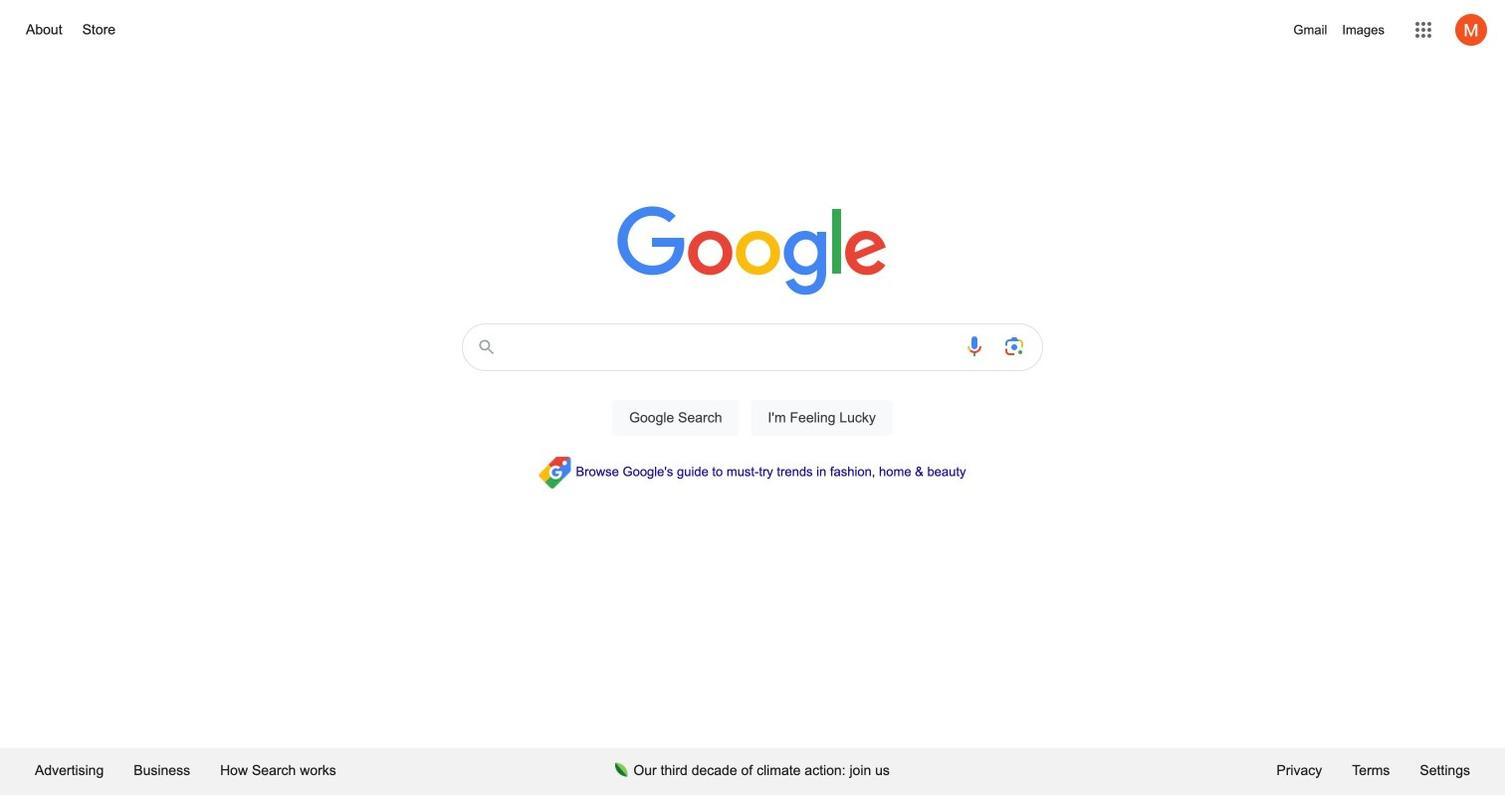 Task type: locate. For each thing, give the bounding box(es) containing it.
search by voice image
[[963, 335, 987, 359]]

None search field
[[20, 318, 1486, 459]]

search by image image
[[1003, 335, 1027, 359]]



Task type: vqa. For each thing, say whether or not it's contained in the screenshot.
second The - from the top
no



Task type: describe. For each thing, give the bounding box(es) containing it.
google image
[[617, 206, 888, 298]]



